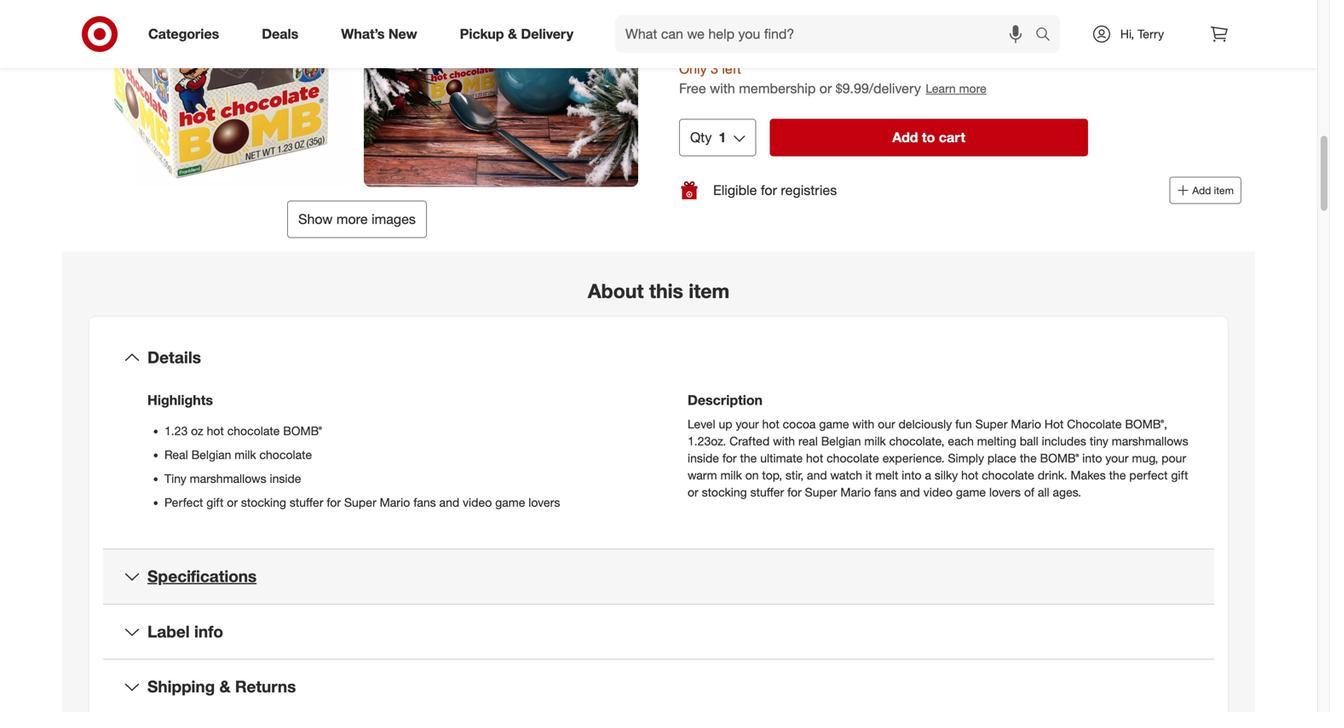Task type: vqa. For each thing, say whether or not it's contained in the screenshot.
1
yes



Task type: locate. For each thing, give the bounding box(es) containing it.
1 vertical spatial more
[[337, 211, 368, 228]]

0 vertical spatial gift
[[1172, 468, 1189, 483]]

pickup & delivery link
[[446, 15, 595, 53]]

mario
[[1011, 417, 1042, 432], [841, 485, 871, 500], [380, 495, 410, 510]]

drink.
[[1038, 468, 1068, 483]]

delivery
[[521, 26, 574, 42]]

bomb®
[[283, 424, 322, 439], [1040, 451, 1079, 466]]

1 horizontal spatial super
[[805, 485, 837, 500]]

1 horizontal spatial your
[[1106, 451, 1129, 466]]

0 vertical spatial marshmallows
[[1112, 434, 1189, 449]]

0 horizontal spatial as
[[716, 41, 731, 58]]

marshmallows
[[1112, 434, 1189, 449], [190, 471, 266, 486]]

$9.99/delivery
[[836, 80, 921, 97]]

inside
[[688, 451, 719, 466], [270, 471, 301, 486]]

eligible
[[713, 182, 757, 199]]

1 vertical spatial bomb®
[[1040, 451, 1079, 466]]

0 horizontal spatial lovers
[[529, 495, 560, 510]]

ultimate
[[761, 451, 803, 466]]

perfect gift or stocking stuffer for super mario fans and video game lovers
[[165, 495, 560, 510]]

deals
[[262, 26, 299, 42]]

1 horizontal spatial stocking
[[702, 485, 747, 500]]

1 horizontal spatial bomb®
[[1040, 451, 1079, 466]]

tiny
[[1090, 434, 1109, 449]]

1 vertical spatial it
[[866, 468, 872, 483]]

1 horizontal spatial the
[[1020, 451, 1037, 466]]

0 vertical spatial it
[[705, 41, 713, 58]]

0 vertical spatial inside
[[688, 451, 719, 466]]

your down tiny on the bottom
[[1106, 451, 1129, 466]]

stuffer
[[751, 485, 784, 500], [290, 495, 323, 510]]

0 vertical spatial bomb®
[[283, 424, 322, 439]]

add for add to cart
[[893, 129, 919, 146]]

on
[[746, 468, 759, 483]]

qty 1
[[690, 129, 726, 146]]

mug,
[[1132, 451, 1159, 466]]

to up get
[[679, 15, 691, 32]]

as right soon
[[768, 41, 782, 58]]

fans
[[874, 485, 897, 500], [414, 495, 436, 510]]

0 horizontal spatial add
[[893, 129, 919, 146]]

the
[[740, 451, 757, 466], [1020, 451, 1037, 466], [1109, 468, 1126, 483]]

more right show
[[337, 211, 368, 228]]

or
[[820, 80, 832, 97], [688, 485, 699, 500], [227, 495, 238, 510]]

0 horizontal spatial gift
[[207, 495, 224, 510]]

belgian down oz
[[191, 448, 231, 462]]

search
[[1028, 27, 1069, 44]]

each
[[948, 434, 974, 449]]

1 horizontal spatial belgian
[[821, 434, 861, 449]]

0 horizontal spatial item
[[689, 279, 730, 303]]

gift inside description level up your hot cocoa game with our delciously fun super mario hot chocolate bomb®, 1.23oz. crafted with real belgian milk chocolate, each melting ball includes tiny marshmallows inside for the ultimate hot chocolate experience. simply place the bomb® into your mug, pour warm milk on top, stir,  and watch it melt into a silky hot chocolate drink. makes the perfect gift or stocking stuffer for super mario fans and video game lovers of all ages.
[[1172, 468, 1189, 483]]

0 horizontal spatial stuffer
[[290, 495, 323, 510]]

or down today at the right top of page
[[820, 80, 832, 97]]

1 vertical spatial gift
[[207, 495, 224, 510]]

& right pickup
[[508, 26, 517, 42]]

0 horizontal spatial stocking
[[241, 495, 286, 510]]

& left returns
[[220, 677, 231, 697]]

add to cart button
[[770, 119, 1089, 156]]

this
[[649, 279, 684, 303]]

& for pickup
[[508, 26, 517, 42]]

inside up 'warm'
[[688, 451, 719, 466]]

learn
[[926, 81, 956, 96]]

1 horizontal spatial or
[[688, 485, 699, 500]]

0 vertical spatial item
[[1214, 184, 1234, 197]]

0 horizontal spatial your
[[736, 417, 759, 432]]

2 as from the left
[[768, 41, 782, 58]]

crafted
[[730, 434, 770, 449]]

1
[[719, 129, 726, 146]]

add
[[893, 129, 919, 146], [1193, 184, 1212, 197]]

what's
[[341, 26, 385, 42]]

from
[[737, 15, 765, 32]]

1 horizontal spatial it
[[866, 468, 872, 483]]

it
[[705, 41, 713, 58], [866, 468, 872, 483]]

shipping & returns button
[[103, 660, 1215, 713]]

chocolate down 1.23 oz hot chocolate bomb®
[[260, 448, 312, 462]]

more inside button
[[337, 211, 368, 228]]

1 horizontal spatial stuffer
[[751, 485, 784, 500]]

makes
[[1071, 468, 1106, 483]]

into left a
[[902, 468, 922, 483]]

0 vertical spatial more
[[959, 81, 987, 96]]

left
[[722, 61, 742, 77]]

& inside pickup & delivery link
[[508, 26, 517, 42]]

ball
[[1020, 434, 1039, 449]]

1 vertical spatial marshmallows
[[190, 471, 266, 486]]

it inside description level up your hot cocoa game with our delciously fun super mario hot chocolate bomb®, 1.23oz. crafted with real belgian milk chocolate, each melting ball includes tiny marshmallows inside for the ultimate hot chocolate experience. simply place the bomb® into your mug, pour warm milk on top, stir,  and watch it melt into a silky hot chocolate drink. makes the perfect gift or stocking stuffer for super mario fans and video game lovers of all ages.
[[866, 468, 872, 483]]

marshmallows down real belgian milk chocolate
[[190, 471, 266, 486]]

change button
[[878, 14, 921, 33]]

chocolate
[[1067, 417, 1122, 432]]

details
[[147, 348, 201, 368]]

experience.
[[883, 451, 945, 466]]

gift down pour at bottom right
[[1172, 468, 1189, 483]]

hi,
[[1121, 26, 1135, 41]]

chocolate up real belgian milk chocolate
[[227, 424, 280, 439]]

1 horizontal spatial item
[[1214, 184, 1234, 197]]

0 horizontal spatial more
[[337, 211, 368, 228]]

0 horizontal spatial or
[[227, 495, 238, 510]]

1 horizontal spatial lovers
[[990, 485, 1021, 500]]

show more images
[[298, 211, 416, 228]]

super mario hot chocolate bomb - 1.23oz, 4 of 6 image
[[76, 0, 350, 187]]

it left 'melt'
[[866, 468, 872, 483]]

to left cart in the top right of the page
[[922, 129, 935, 146]]

for
[[761, 182, 777, 199], [723, 451, 737, 466], [788, 485, 802, 500], [327, 495, 341, 510]]

0 vertical spatial add
[[893, 129, 919, 146]]

marshmallows down bomb®,
[[1112, 434, 1189, 449]]

1 horizontal spatial gift
[[1172, 468, 1189, 483]]

delciously
[[899, 417, 952, 432]]

gift down tiny marshmallows inside
[[207, 495, 224, 510]]

real belgian milk chocolate
[[165, 448, 312, 462]]

1.23 oz hot chocolate bomb®
[[165, 424, 322, 439]]

with
[[862, 41, 888, 58], [710, 80, 735, 97], [853, 417, 875, 432], [773, 434, 795, 449]]

bomb® up real belgian milk chocolate
[[283, 424, 322, 439]]

1 horizontal spatial marshmallows
[[1112, 434, 1189, 449]]

the right makes
[[1109, 468, 1126, 483]]

tiny
[[165, 471, 186, 486]]

your
[[736, 417, 759, 432], [1106, 451, 1129, 466]]

as
[[716, 41, 731, 58], [768, 41, 782, 58]]

stocking
[[702, 485, 747, 500], [241, 495, 286, 510]]

game
[[819, 417, 849, 432], [956, 485, 986, 500], [495, 495, 525, 510]]

1 horizontal spatial fans
[[874, 485, 897, 500]]

0 horizontal spatial super
[[344, 495, 377, 510]]

1 horizontal spatial &
[[508, 26, 517, 42]]

0 horizontal spatial to
[[679, 15, 691, 32]]

more right learn
[[959, 81, 987, 96]]

video
[[924, 485, 953, 500], [463, 495, 492, 510]]

get
[[679, 41, 701, 58]]

belgian
[[821, 434, 861, 449], [191, 448, 231, 462]]

into
[[1083, 451, 1103, 466], [902, 468, 922, 483]]

or down 'warm'
[[688, 485, 699, 500]]

bomb®,
[[1126, 417, 1168, 432]]

2 horizontal spatial mario
[[1011, 417, 1042, 432]]

1 vertical spatial inside
[[270, 471, 301, 486]]

stuffer down top,
[[751, 485, 784, 500]]

as up left in the right of the page
[[716, 41, 731, 58]]

1 horizontal spatial video
[[924, 485, 953, 500]]

0 horizontal spatial it
[[705, 41, 713, 58]]

1 horizontal spatial inside
[[688, 451, 719, 466]]

stocking down tiny marshmallows inside
[[241, 495, 286, 510]]

inside down real belgian milk chocolate
[[270, 471, 301, 486]]

with down 3
[[710, 80, 735, 97]]

stuffer down tiny marshmallows inside
[[290, 495, 323, 510]]

eligible for registries
[[713, 182, 837, 199]]

it right get
[[705, 41, 713, 58]]

1 horizontal spatial add
[[1193, 184, 1212, 197]]

today
[[824, 41, 858, 58]]

your up crafted
[[736, 417, 759, 432]]

stocking down 'warm'
[[702, 485, 747, 500]]

lovers
[[990, 485, 1021, 500], [529, 495, 560, 510]]

of
[[1025, 485, 1035, 500]]

1 vertical spatial &
[[220, 677, 231, 697]]

1 horizontal spatial and
[[807, 468, 827, 483]]

milk left the on
[[721, 468, 742, 483]]

learn more button
[[925, 79, 988, 98]]

or down tiny marshmallows inside
[[227, 495, 238, 510]]

specifications
[[147, 567, 257, 587]]

terry
[[1138, 26, 1164, 41]]

1.23
[[165, 424, 188, 439]]

1 vertical spatial add
[[1193, 184, 1212, 197]]

into up makes
[[1083, 451, 1103, 466]]

qty
[[690, 129, 712, 146]]

2 horizontal spatial or
[[820, 80, 832, 97]]

shipt
[[891, 41, 923, 58]]

0 vertical spatial to
[[679, 15, 691, 32]]

image gallery element
[[76, 0, 638, 238]]

1 horizontal spatial to
[[922, 129, 935, 146]]

0 horizontal spatial video
[[463, 495, 492, 510]]

the down crafted
[[740, 451, 757, 466]]

tiny marshmallows inside
[[165, 471, 301, 486]]

0 vertical spatial &
[[508, 26, 517, 42]]

0 horizontal spatial the
[[740, 451, 757, 466]]

0 horizontal spatial game
[[495, 495, 525, 510]]

the down the 'ball'
[[1020, 451, 1037, 466]]

0 horizontal spatial marshmallows
[[190, 471, 266, 486]]

about
[[588, 279, 644, 303]]

bomb® down includes
[[1040, 451, 1079, 466]]

our
[[878, 417, 896, 432]]

0 horizontal spatial into
[[902, 468, 922, 483]]

belgian right real at the bottom of page
[[821, 434, 861, 449]]

super mario hot chocolate bomb - 1.23oz, 5 of 6 image
[[364, 0, 638, 187]]

0 vertical spatial your
[[736, 417, 759, 432]]

hot right oz
[[207, 424, 224, 439]]

belgian inside description level up your hot cocoa game with our delciously fun super mario hot chocolate bomb®, 1.23oz. crafted with real belgian milk chocolate, each melting ball includes tiny marshmallows inside for the ultimate hot chocolate experience. simply place the bomb® into your mug, pour warm milk on top, stir,  and watch it melt into a silky hot chocolate drink. makes the perfect gift or stocking stuffer for super mario fans and video game lovers of all ages.
[[821, 434, 861, 449]]

1 horizontal spatial into
[[1083, 451, 1103, 466]]

1 vertical spatial to
[[922, 129, 935, 146]]

milk down our
[[865, 434, 886, 449]]

label info button
[[103, 605, 1215, 659]]

1 horizontal spatial as
[[768, 41, 782, 58]]

silky
[[935, 468, 958, 483]]

& inside shipping & returns 'dropdown button'
[[220, 677, 231, 697]]

pour
[[1162, 451, 1187, 466]]

to inside add to cart button
[[922, 129, 935, 146]]

milk down 1.23 oz hot chocolate bomb®
[[235, 448, 256, 462]]

0 horizontal spatial &
[[220, 677, 231, 697]]

details button
[[103, 331, 1215, 385]]

1 horizontal spatial more
[[959, 81, 987, 96]]

more
[[959, 81, 987, 96], [337, 211, 368, 228]]

with left shipt
[[862, 41, 888, 58]]

inside inside description level up your hot cocoa game with our delciously fun super mario hot chocolate bomb®, 1.23oz. crafted with real belgian milk chocolate, each melting ball includes tiny marshmallows inside for the ultimate hot chocolate experience. simply place the bomb® into your mug, pour warm milk on top, stir,  and watch it melt into a silky hot chocolate drink. makes the perfect gift or stocking stuffer for super mario fans and video game lovers of all ages.
[[688, 451, 719, 466]]

chocolate down the place
[[982, 468, 1035, 483]]

what's new
[[341, 26, 417, 42]]



Task type: describe. For each thing, give the bounding box(es) containing it.
membership
[[739, 80, 816, 97]]

or inside get it as soon as 11am today with shipt only 3 left free with membership or $9.99/delivery learn more
[[820, 80, 832, 97]]

description level up your hot cocoa game with our delciously fun super mario hot chocolate bomb®, 1.23oz. crafted with real belgian milk chocolate, each melting ball includes tiny marshmallows inside for the ultimate hot chocolate experience. simply place the bomb® into your mug, pour warm milk on top, stir,  and watch it melt into a silky hot chocolate drink. makes the perfect gift or stocking stuffer for super mario fans and video game lovers of all ages.
[[688, 392, 1189, 500]]

melting
[[978, 434, 1017, 449]]

categories
[[148, 26, 219, 42]]

2 horizontal spatial super
[[976, 417, 1008, 432]]

simply
[[948, 451, 985, 466]]

fun
[[956, 417, 972, 432]]

hot down real at the bottom of page
[[806, 451, 824, 466]]

video inside description level up your hot cocoa game with our delciously fun super mario hot chocolate bomb®, 1.23oz. crafted with real belgian milk chocolate, each melting ball includes tiny marshmallows inside for the ultimate hot chocolate experience. simply place the bomb® into your mug, pour warm milk on top, stir,  and watch it melt into a silky hot chocolate drink. makes the perfect gift or stocking stuffer for super mario fans and video game lovers of all ages.
[[924, 485, 953, 500]]

What can we help you find? suggestions appear below search field
[[615, 15, 1040, 53]]

1 as from the left
[[716, 41, 731, 58]]

1 horizontal spatial milk
[[721, 468, 742, 483]]

label info
[[147, 622, 223, 642]]

item inside button
[[1214, 184, 1234, 197]]

perfect
[[1130, 468, 1168, 483]]

shipping
[[147, 677, 215, 697]]

real
[[165, 448, 188, 462]]

top,
[[762, 468, 783, 483]]

0 vertical spatial into
[[1083, 451, 1103, 466]]

2 horizontal spatial the
[[1109, 468, 1126, 483]]

images
[[372, 211, 416, 228]]

real
[[799, 434, 818, 449]]

search button
[[1028, 15, 1069, 56]]

show
[[298, 211, 333, 228]]

returns
[[235, 677, 296, 697]]

hot
[[1045, 417, 1064, 432]]

categories link
[[134, 15, 241, 53]]

0 horizontal spatial milk
[[235, 448, 256, 462]]

1 horizontal spatial game
[[819, 417, 849, 432]]

south
[[832, 15, 870, 32]]

deals link
[[247, 15, 320, 53]]

about this item
[[588, 279, 730, 303]]

chocolate up watch
[[827, 451, 880, 466]]

1 vertical spatial item
[[689, 279, 730, 303]]

more inside get it as soon as 11am today with shipt only 3 left free with membership or $9.99/delivery learn more
[[959, 81, 987, 96]]

2 horizontal spatial game
[[956, 485, 986, 500]]

add to cart
[[893, 129, 966, 146]]

label
[[147, 622, 190, 642]]

0 horizontal spatial inside
[[270, 471, 301, 486]]

11am
[[786, 41, 820, 58]]

from san jose south
[[737, 15, 870, 32]]

only
[[679, 61, 707, 77]]

marshmallows inside description level up your hot cocoa game with our delciously fun super mario hot chocolate bomb®, 1.23oz. crafted with real belgian milk chocolate, each melting ball includes tiny marshmallows inside for the ultimate hot chocolate experience. simply place the bomb® into your mug, pour warm milk on top, stir,  and watch it melt into a silky hot chocolate drink. makes the perfect gift or stocking stuffer for super mario fans and video game lovers of all ages.
[[1112, 434, 1189, 449]]

stir,
[[786, 468, 804, 483]]

lovers inside description level up your hot cocoa game with our delciously fun super mario hot chocolate bomb®, 1.23oz. crafted with real belgian milk chocolate, each melting ball includes tiny marshmallows inside for the ultimate hot chocolate experience. simply place the bomb® into your mug, pour warm milk on top, stir,  and watch it melt into a silky hot chocolate drink. makes the perfect gift or stocking stuffer for super mario fans and video game lovers of all ages.
[[990, 485, 1021, 500]]

0 horizontal spatial mario
[[380, 495, 410, 510]]

hot down simply
[[962, 468, 979, 483]]

shipping & returns
[[147, 677, 296, 697]]

specifications button
[[103, 550, 1215, 604]]

with left our
[[853, 417, 875, 432]]

add item
[[1193, 184, 1234, 197]]

to 95123
[[679, 15, 733, 32]]

stuffer inside description level up your hot cocoa game with our delciously fun super mario hot chocolate bomb®, 1.23oz. crafted with real belgian milk chocolate, each melting ball includes tiny marshmallows inside for the ultimate hot chocolate experience. simply place the bomb® into your mug, pour warm milk on top, stir,  and watch it melt into a silky hot chocolate drink. makes the perfect gift or stocking stuffer for super mario fans and video game lovers of all ages.
[[751, 485, 784, 500]]

san
[[769, 15, 794, 32]]

hot up crafted
[[763, 417, 780, 432]]

add item button
[[1170, 177, 1242, 204]]

place
[[988, 451, 1017, 466]]

or inside description level up your hot cocoa game with our delciously fun super mario hot chocolate bomb®, 1.23oz. crafted with real belgian milk chocolate, each melting ball includes tiny marshmallows inside for the ultimate hot chocolate experience. simply place the bomb® into your mug, pour warm milk on top, stir,  and watch it melt into a silky hot chocolate drink. makes the perfect gift or stocking stuffer for super mario fans and video game lovers of all ages.
[[688, 485, 699, 500]]

1 horizontal spatial mario
[[841, 485, 871, 500]]

watch
[[831, 468, 863, 483]]

0 horizontal spatial and
[[439, 495, 460, 510]]

fans inside description level up your hot cocoa game with our delciously fun super mario hot chocolate bomb®, 1.23oz. crafted with real belgian milk chocolate, each melting ball includes tiny marshmallows inside for the ultimate hot chocolate experience. simply place the bomb® into your mug, pour warm milk on top, stir,  and watch it melt into a silky hot chocolate drink. makes the perfect gift or stocking stuffer for super mario fans and video game lovers of all ages.
[[874, 485, 897, 500]]

pickup
[[460, 26, 504, 42]]

description
[[688, 392, 763, 409]]

it inside get it as soon as 11am today with shipt only 3 left free with membership or $9.99/delivery learn more
[[705, 41, 713, 58]]

what's new link
[[327, 15, 439, 53]]

3
[[711, 61, 719, 77]]

jose
[[797, 15, 828, 32]]

1.23oz.
[[688, 434, 726, 449]]

95123
[[695, 15, 733, 32]]

up
[[719, 417, 733, 432]]

all
[[1038, 485, 1050, 500]]

cocoa
[[783, 417, 816, 432]]

ages.
[[1053, 485, 1082, 500]]

includes
[[1042, 434, 1087, 449]]

stocking inside description level up your hot cocoa game with our delciously fun super mario hot chocolate bomb®, 1.23oz. crafted with real belgian milk chocolate, each melting ball includes tiny marshmallows inside for the ultimate hot chocolate experience. simply place the bomb® into your mug, pour warm milk on top, stir,  and watch it melt into a silky hot chocolate drink. makes the perfect gift or stocking stuffer for super mario fans and video game lovers of all ages.
[[702, 485, 747, 500]]

melt
[[876, 468, 899, 483]]

change
[[879, 16, 921, 31]]

1 vertical spatial into
[[902, 468, 922, 483]]

0 horizontal spatial fans
[[414, 495, 436, 510]]

oz
[[191, 424, 203, 439]]

info
[[194, 622, 223, 642]]

new
[[389, 26, 417, 42]]

chocolate,
[[890, 434, 945, 449]]

1 vertical spatial your
[[1106, 451, 1129, 466]]

2 horizontal spatial and
[[900, 485, 920, 500]]

0 horizontal spatial belgian
[[191, 448, 231, 462]]

add for add item
[[1193, 184, 1212, 197]]

with up 'ultimate'
[[773, 434, 795, 449]]

a
[[925, 468, 932, 483]]

0 horizontal spatial bomb®
[[283, 424, 322, 439]]

show more images button
[[287, 201, 427, 238]]

perfect
[[165, 495, 203, 510]]

bomb® inside description level up your hot cocoa game with our delciously fun super mario hot chocolate bomb®, 1.23oz. crafted with real belgian milk chocolate, each melting ball includes tiny marshmallows inside for the ultimate hot chocolate experience. simply place the bomb® into your mug, pour warm milk on top, stir,  and watch it melt into a silky hot chocolate drink. makes the perfect gift or stocking stuffer for super mario fans and video game lovers of all ages.
[[1040, 451, 1079, 466]]

registries
[[781, 182, 837, 199]]

warm
[[688, 468, 717, 483]]

& for shipping
[[220, 677, 231, 697]]

2 horizontal spatial milk
[[865, 434, 886, 449]]



